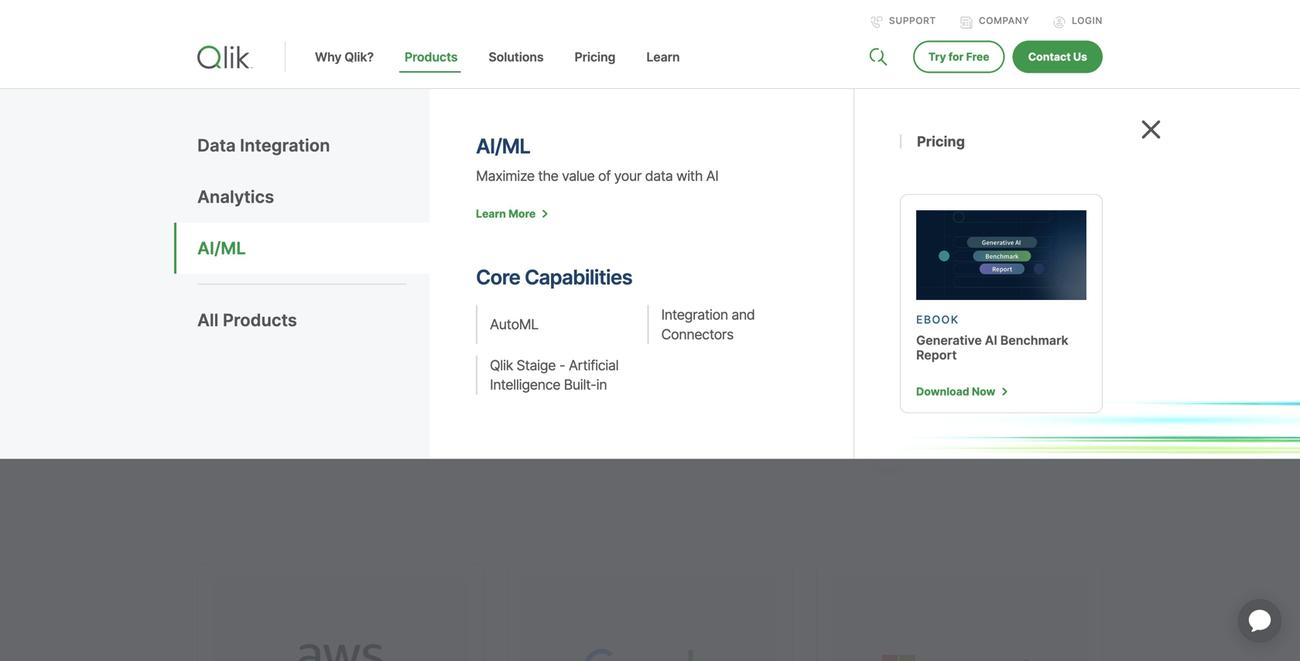 Task type: locate. For each thing, give the bounding box(es) containing it.
0 horizontal spatial the
[[401, 358, 427, 381]]

learn
[[647, 50, 680, 65], [476, 207, 506, 221]]

of down solutions
[[480, 358, 496, 381]]

1 vertical spatial the
[[401, 358, 427, 381]]

0 horizontal spatial ai/ml
[[197, 238, 246, 259]]

ai/ml down analytics
[[197, 238, 246, 259]]

0 horizontal spatial data
[[542, 358, 579, 381]]

qlik inside the qlik staige - artificial intelligence built-in
[[490, 357, 513, 374]]

capabilities
[[525, 266, 633, 290]]

qlik staige - artificial intelligence built-in link
[[476, 356, 636, 395]]

login image
[[1054, 16, 1066, 29]]

contact us
[[1029, 50, 1088, 63]]

integration and connectors
[[662, 307, 755, 343]]

1 vertical spatial ai/ml
[[197, 238, 246, 259]]

support link
[[871, 15, 937, 29]]

0 horizontal spatial pricing
[[575, 50, 616, 65]]

1 horizontal spatial and
[[732, 307, 755, 324]]

integration
[[240, 135, 330, 156], [662, 307, 728, 324]]

pricing button
[[559, 50, 631, 88]]

1 horizontal spatial qlik
[[490, 357, 513, 374]]

0 vertical spatial learn
[[647, 50, 680, 65]]

core capabilities
[[476, 266, 633, 290]]

0 vertical spatial pricing
[[575, 50, 616, 65]]

1 horizontal spatial the
[[538, 168, 559, 185]]

featured
[[197, 194, 329, 233]]

value left your
[[562, 168, 595, 185]]

and down our
[[197, 388, 228, 411]]

maximize the value of your data with ai
[[476, 168, 719, 185]]

0 horizontal spatial integration
[[240, 135, 330, 156]]

0 vertical spatial the
[[538, 168, 559, 185]]

support image
[[871, 16, 883, 29]]

of
[[598, 168, 611, 185], [480, 358, 496, 381]]

data integration
[[197, 135, 330, 156]]

0 horizontal spatial ai
[[707, 168, 719, 185]]

0 vertical spatial qlik
[[197, 299, 228, 321]]

and up the connectors
[[732, 307, 755, 324]]

partners
[[197, 233, 325, 272]]

1 horizontal spatial with
[[677, 168, 703, 185]]

integration up the analytics button
[[240, 135, 330, 156]]

learn inside learn button
[[647, 50, 680, 65]]

customers
[[229, 358, 315, 381]]

solutions
[[446, 328, 519, 351]]

1 vertical spatial and
[[197, 388, 228, 411]]

integration up the connectors
[[662, 307, 728, 324]]

with right your
[[677, 168, 703, 185]]

try
[[929, 50, 947, 63]]

featured partners: aws image
[[213, 579, 468, 662]]

core
[[476, 266, 520, 290]]

maximize
[[476, 168, 535, 185]]

qlik staige - artificial intelligence built-in
[[490, 357, 619, 394]]

innovative
[[359, 328, 441, 351]]

the right maximize
[[538, 168, 559, 185]]

products up customers
[[223, 310, 297, 331]]

technology
[[336, 194, 511, 233]]

1 horizontal spatial integration
[[662, 307, 728, 324]]

qlik up 'companies'
[[197, 299, 228, 321]]

0 vertical spatial of
[[598, 168, 611, 185]]

of left your
[[598, 168, 611, 185]]

of inside qlik partners with industry-leading technology companies offering innovative solutions that help our customers maximize the value of their data and analytics investments.
[[480, 358, 496, 381]]

ebook
[[917, 314, 960, 327]]

qlik up intelligence
[[490, 357, 513, 374]]

benchmark
[[1001, 333, 1069, 348]]

1 horizontal spatial ai
[[985, 333, 998, 348]]

built-
[[564, 377, 597, 394]]

0 horizontal spatial value
[[432, 358, 475, 381]]

download
[[917, 386, 970, 399]]

0 horizontal spatial products
[[223, 310, 297, 331]]

0 horizontal spatial with
[[306, 299, 340, 321]]

ai/ml button
[[197, 223, 430, 274]]

1 vertical spatial of
[[480, 358, 496, 381]]

qlik for qlik partners with industry-leading technology companies offering innovative solutions that help our customers maximize the value of their data and analytics investments.
[[197, 299, 228, 321]]

0 vertical spatial value
[[562, 168, 595, 185]]

0 vertical spatial ai
[[707, 168, 719, 185]]

company link
[[961, 15, 1030, 29]]

1 vertical spatial products
[[223, 310, 297, 331]]

automl
[[490, 316, 539, 333]]

company
[[979, 15, 1030, 26]]

and inside qlik partners with industry-leading technology companies offering innovative solutions that help our customers maximize the value of their data and analytics investments.
[[197, 388, 228, 411]]

0 vertical spatial and
[[732, 307, 755, 324]]

all
[[197, 310, 219, 331]]

integration inside data integration link
[[240, 135, 330, 156]]

products right qlik?
[[405, 50, 458, 65]]

ai
[[707, 168, 719, 185], [985, 333, 998, 348]]

report
[[917, 348, 957, 363]]

1 vertical spatial data
[[542, 358, 579, 381]]

0 horizontal spatial learn
[[476, 207, 506, 221]]

login
[[1072, 15, 1103, 26]]

1 horizontal spatial value
[[562, 168, 595, 185]]

ai/ml
[[476, 134, 531, 159], [197, 238, 246, 259]]

data integration link
[[197, 120, 430, 171]]

that
[[523, 328, 556, 351]]

featured technology partners - main banner image
[[662, 91, 1207, 517]]

value down solutions
[[432, 358, 475, 381]]

company image
[[961, 16, 973, 29]]

data
[[645, 168, 673, 185], [542, 358, 579, 381]]

our
[[197, 358, 224, 381]]

1 vertical spatial learn
[[476, 207, 506, 221]]

1 vertical spatial qlik
[[490, 357, 513, 374]]

-
[[559, 357, 565, 374]]

all products
[[197, 310, 297, 331]]

0 vertical spatial ai/ml
[[476, 134, 531, 159]]

and
[[732, 307, 755, 324], [197, 388, 228, 411]]

ai/ml up maximize
[[476, 134, 531, 159]]

0 vertical spatial with
[[677, 168, 703, 185]]

learn right pricing 'button'
[[647, 50, 680, 65]]

products
[[405, 50, 458, 65], [223, 310, 297, 331]]

products button
[[389, 50, 473, 88]]

with
[[677, 168, 703, 185], [306, 299, 340, 321]]

their
[[501, 358, 538, 381]]

learn button
[[631, 50, 696, 88]]

contact us link
[[1013, 41, 1103, 73]]

1 horizontal spatial data
[[645, 168, 673, 185]]

the
[[538, 168, 559, 185], [401, 358, 427, 381]]

staige
[[517, 357, 556, 374]]

with up offering
[[306, 299, 340, 321]]

qlik partners with industry-leading technology companies offering innovative solutions that help our customers maximize the value of their data and analytics investments.
[[197, 299, 595, 411]]

qlik inside qlik partners with industry-leading technology companies offering innovative solutions that help our customers maximize the value of their data and analytics investments.
[[197, 299, 228, 321]]

0 horizontal spatial and
[[197, 388, 228, 411]]

1 vertical spatial value
[[432, 358, 475, 381]]

pricing
[[575, 50, 616, 65], [918, 133, 965, 150]]

all products button
[[197, 284, 430, 347]]

learn for learn more
[[476, 207, 506, 221]]

0 horizontal spatial qlik
[[197, 299, 228, 321]]

value
[[562, 168, 595, 185], [432, 358, 475, 381]]

the down innovative on the left of page
[[401, 358, 427, 381]]

qlik
[[197, 299, 228, 321], [490, 357, 513, 374]]

connectors
[[662, 326, 734, 343]]

learn more
[[476, 207, 536, 221]]

1 vertical spatial with
[[306, 299, 340, 321]]

1 horizontal spatial of
[[598, 168, 611, 185]]

featured partners: microsoft image
[[832, 579, 1088, 662]]

integration inside integration and connectors
[[662, 307, 728, 324]]

artificial
[[569, 357, 619, 374]]

0 horizontal spatial of
[[480, 358, 496, 381]]

login link
[[1054, 15, 1103, 29]]

1 vertical spatial ai
[[985, 333, 998, 348]]

1 horizontal spatial products
[[405, 50, 458, 65]]

1 vertical spatial pricing
[[918, 133, 965, 150]]

help
[[560, 328, 595, 351]]

application
[[1220, 581, 1301, 662]]

0 vertical spatial integration
[[240, 135, 330, 156]]

why
[[315, 50, 342, 65]]

1 horizontal spatial ai/ml
[[476, 134, 531, 159]]

1 vertical spatial integration
[[662, 307, 728, 324]]

1 horizontal spatial learn
[[647, 50, 680, 65]]

learn left more
[[476, 207, 506, 221]]

pricing link
[[900, 133, 1103, 150]]



Task type: describe. For each thing, give the bounding box(es) containing it.
qlik for qlik staige - artificial intelligence built-in
[[490, 357, 513, 374]]

0 vertical spatial data
[[645, 168, 673, 185]]

companies
[[197, 328, 287, 351]]

analytics button
[[197, 171, 430, 223]]

technology
[[483, 299, 574, 321]]

analytics
[[233, 388, 305, 411]]

all products link
[[197, 295, 430, 347]]

ai/ml inside button
[[197, 238, 246, 259]]

why qlik? button
[[300, 50, 389, 88]]

qlik?
[[345, 50, 374, 65]]

featured technology partners
[[197, 194, 511, 272]]

learn for learn
[[647, 50, 680, 65]]

investments.
[[309, 388, 413, 411]]

generative
[[917, 333, 982, 348]]

us
[[1074, 50, 1088, 63]]

ebook generative ai benchmark report
[[917, 314, 1069, 363]]

ai inside ebook generative ai benchmark report
[[985, 333, 998, 348]]

free
[[967, 50, 990, 63]]

industry-
[[345, 299, 419, 321]]

more
[[509, 207, 536, 221]]

contact
[[1029, 50, 1071, 63]]

ai/ml link
[[197, 223, 430, 274]]

leading
[[419, 299, 478, 321]]

support
[[890, 15, 937, 26]]

analytics link
[[197, 171, 430, 223]]

try for free
[[929, 50, 990, 63]]

1 horizontal spatial pricing
[[918, 133, 965, 150]]

analytics
[[197, 187, 274, 207]]

close search image
[[1142, 120, 1161, 139]]

integration and connectors link
[[648, 306, 808, 345]]

solutions
[[489, 50, 544, 65]]

qlik image
[[197, 46, 253, 69]]

try for free link
[[913, 41, 1005, 73]]

why qlik?
[[315, 50, 374, 65]]

offering
[[291, 328, 354, 351]]

featured partners: google image
[[523, 579, 778, 662]]

now
[[972, 386, 996, 399]]

data
[[197, 135, 236, 156]]

for
[[949, 50, 964, 63]]

data integration button
[[197, 120, 430, 171]]

in
[[597, 377, 607, 394]]

automl link
[[476, 306, 636, 345]]

0 vertical spatial products
[[405, 50, 458, 65]]

download now
[[917, 386, 996, 399]]

pricing inside 'button'
[[575, 50, 616, 65]]

partners
[[232, 299, 301, 321]]

and inside integration and connectors
[[732, 307, 755, 324]]

the inside qlik partners with industry-leading technology companies offering innovative solutions that help our customers maximize the value of their data and analytics investments.
[[401, 358, 427, 381]]

maximize
[[319, 358, 396, 381]]

with inside qlik partners with industry-leading technology companies offering innovative solutions that help our customers maximize the value of their data and analytics investments.
[[306, 299, 340, 321]]

solutions button
[[473, 50, 559, 88]]

value inside qlik partners with industry-leading technology companies offering innovative solutions that help our customers maximize the value of their data and analytics investments.
[[432, 358, 475, 381]]

your
[[614, 168, 642, 185]]

data inside qlik partners with industry-leading technology companies offering innovative solutions that help our customers maximize the value of their data and analytics investments.
[[542, 358, 579, 381]]

intelligence
[[490, 377, 561, 394]]



